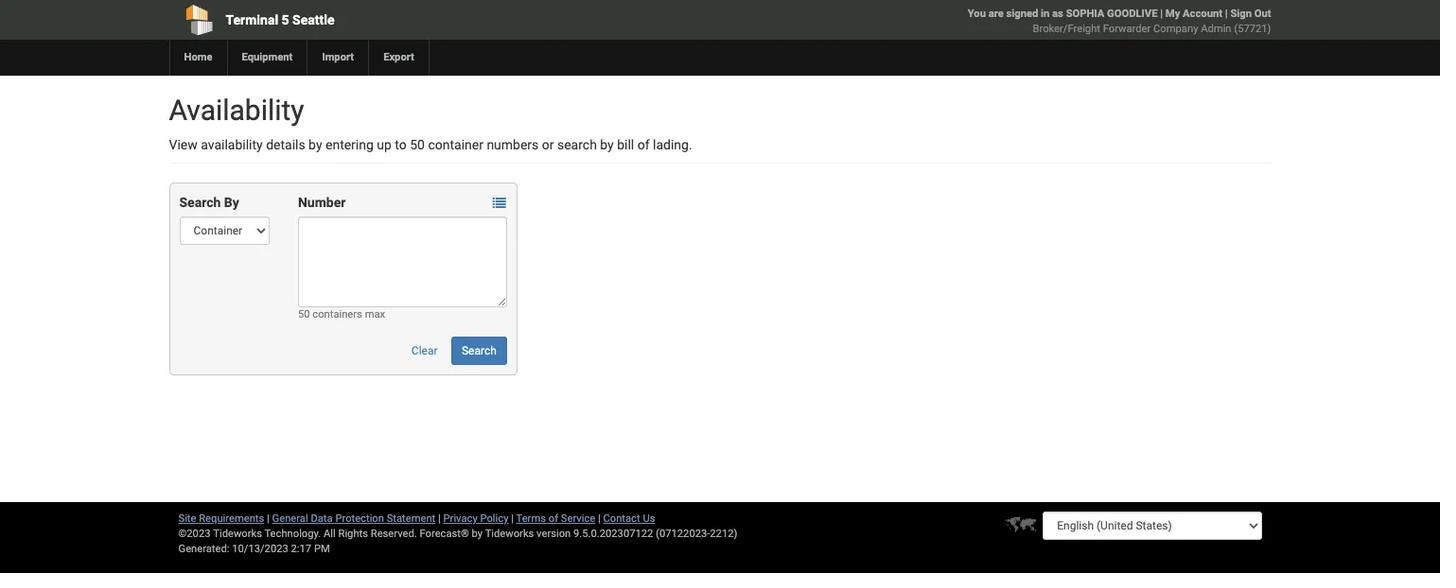 Task type: describe. For each thing, give the bounding box(es) containing it.
export
[[383, 51, 414, 63]]

are
[[989, 8, 1004, 20]]

| up forecast® on the left of the page
[[438, 513, 441, 525]]

us
[[643, 513, 655, 525]]

| left my
[[1161, 8, 1163, 20]]

0 vertical spatial of
[[638, 137, 650, 152]]

privacy policy link
[[443, 513, 509, 525]]

general
[[272, 513, 308, 525]]

numbers
[[487, 137, 539, 152]]

search
[[557, 137, 597, 152]]

sign out link
[[1231, 8, 1272, 20]]

in
[[1041, 8, 1050, 20]]

by
[[224, 195, 239, 210]]

Number text field
[[298, 217, 507, 308]]

protection
[[335, 513, 384, 525]]

| up tideworks
[[511, 513, 514, 525]]

sophia
[[1066, 8, 1105, 20]]

9.5.0.202307122
[[574, 528, 653, 540]]

site requirements | general data protection statement | privacy policy | terms of service | contact us ©2023 tideworks technology. all rights reserved. forecast® by tideworks version 9.5.0.202307122 (07122023-2212) generated: 10/13/2023 2:17 pm
[[178, 513, 738, 556]]

export link
[[368, 40, 429, 76]]

search button
[[451, 337, 507, 365]]

(07122023-
[[656, 528, 710, 540]]

terminal 5 seattle
[[226, 12, 335, 27]]

number
[[298, 195, 346, 210]]

entering
[[326, 137, 374, 152]]

| left general
[[267, 513, 270, 525]]

forwarder
[[1103, 23, 1151, 35]]

clear
[[412, 345, 438, 358]]

site requirements link
[[178, 513, 264, 525]]

you
[[968, 8, 986, 20]]

goodlive
[[1107, 8, 1158, 20]]

terminal
[[226, 12, 278, 27]]

service
[[561, 513, 596, 525]]

pm
[[314, 543, 330, 556]]

(57721)
[[1234, 23, 1272, 35]]

to
[[395, 137, 407, 152]]

home link
[[169, 40, 227, 76]]

search by
[[179, 195, 239, 210]]

container
[[428, 137, 484, 152]]

terms
[[516, 513, 546, 525]]

details
[[266, 137, 305, 152]]

availability
[[201, 137, 263, 152]]

search for search
[[462, 345, 497, 358]]

clear button
[[401, 337, 448, 365]]



Task type: locate. For each thing, give the bounding box(es) containing it.
| left sign
[[1225, 8, 1228, 20]]

site
[[178, 513, 196, 525]]

1 vertical spatial search
[[462, 345, 497, 358]]

0 vertical spatial 50
[[410, 137, 425, 152]]

statement
[[387, 513, 436, 525]]

import link
[[307, 40, 368, 76]]

5
[[282, 12, 289, 27]]

sign
[[1231, 8, 1252, 20]]

up
[[377, 137, 392, 152]]

data
[[311, 513, 333, 525]]

reserved.
[[371, 528, 417, 540]]

50 right to
[[410, 137, 425, 152]]

2:17
[[291, 543, 312, 556]]

of right bill
[[638, 137, 650, 152]]

2212)
[[710, 528, 738, 540]]

seattle
[[293, 12, 335, 27]]

privacy
[[443, 513, 478, 525]]

all
[[324, 528, 336, 540]]

1 horizontal spatial by
[[472, 528, 483, 540]]

by
[[309, 137, 322, 152], [600, 137, 614, 152], [472, 528, 483, 540]]

policy
[[480, 513, 509, 525]]

search inside search button
[[462, 345, 497, 358]]

max
[[365, 309, 385, 321]]

1 vertical spatial 50
[[298, 309, 310, 321]]

my
[[1166, 8, 1181, 20]]

2 horizontal spatial by
[[600, 137, 614, 152]]

company
[[1154, 23, 1199, 35]]

1 horizontal spatial of
[[638, 137, 650, 152]]

| up 9.5.0.202307122
[[598, 513, 601, 525]]

out
[[1255, 8, 1272, 20]]

equipment link
[[227, 40, 307, 76]]

0 horizontal spatial 50
[[298, 309, 310, 321]]

containers
[[313, 309, 362, 321]]

lading.
[[653, 137, 692, 152]]

availability
[[169, 94, 304, 127]]

0 horizontal spatial of
[[549, 513, 558, 525]]

1 horizontal spatial search
[[462, 345, 497, 358]]

by inside site requirements | general data protection statement | privacy policy | terms of service | contact us ©2023 tideworks technology. all rights reserved. forecast® by tideworks version 9.5.0.202307122 (07122023-2212) generated: 10/13/2023 2:17 pm
[[472, 528, 483, 540]]

technology.
[[265, 528, 321, 540]]

search for search by
[[179, 195, 221, 210]]

0 horizontal spatial search
[[179, 195, 221, 210]]

50 containers max
[[298, 309, 385, 321]]

contact us link
[[603, 513, 655, 525]]

of
[[638, 137, 650, 152], [549, 513, 558, 525]]

requirements
[[199, 513, 264, 525]]

by left bill
[[600, 137, 614, 152]]

50
[[410, 137, 425, 152], [298, 309, 310, 321]]

by down privacy policy link
[[472, 528, 483, 540]]

tideworks
[[485, 528, 534, 540]]

0 horizontal spatial by
[[309, 137, 322, 152]]

as
[[1053, 8, 1064, 20]]

signed
[[1007, 8, 1039, 20]]

my account link
[[1166, 8, 1223, 20]]

you are signed in as sophia goodlive | my account | sign out broker/freight forwarder company admin (57721)
[[968, 8, 1272, 35]]

or
[[542, 137, 554, 152]]

broker/freight
[[1033, 23, 1101, 35]]

of inside site requirements | general data protection statement | privacy policy | terms of service | contact us ©2023 tideworks technology. all rights reserved. forecast® by tideworks version 9.5.0.202307122 (07122023-2212) generated: 10/13/2023 2:17 pm
[[549, 513, 558, 525]]

home
[[184, 51, 212, 63]]

account
[[1183, 8, 1223, 20]]

equipment
[[242, 51, 293, 63]]

0 vertical spatial search
[[179, 195, 221, 210]]

terms of service link
[[516, 513, 596, 525]]

import
[[322, 51, 354, 63]]

search
[[179, 195, 221, 210], [462, 345, 497, 358]]

1 horizontal spatial 50
[[410, 137, 425, 152]]

search right clear
[[462, 345, 497, 358]]

|
[[1161, 8, 1163, 20], [1225, 8, 1228, 20], [267, 513, 270, 525], [438, 513, 441, 525], [511, 513, 514, 525], [598, 513, 601, 525]]

general data protection statement link
[[272, 513, 436, 525]]

view
[[169, 137, 198, 152]]

rights
[[338, 528, 368, 540]]

version
[[537, 528, 571, 540]]

show list image
[[493, 197, 506, 210]]

by right 'details'
[[309, 137, 322, 152]]

forecast®
[[420, 528, 469, 540]]

1 vertical spatial of
[[549, 513, 558, 525]]

©2023 tideworks
[[178, 528, 262, 540]]

50 left containers in the left of the page
[[298, 309, 310, 321]]

of up version
[[549, 513, 558, 525]]

view availability details by entering up to 50 container numbers or search by bill of lading.
[[169, 137, 692, 152]]

10/13/2023
[[232, 543, 288, 556]]

search left by
[[179, 195, 221, 210]]

bill
[[617, 137, 634, 152]]

terminal 5 seattle link
[[169, 0, 612, 40]]

admin
[[1201, 23, 1232, 35]]

generated:
[[178, 543, 229, 556]]

contact
[[603, 513, 640, 525]]



Task type: vqa. For each thing, say whether or not it's contained in the screenshot.
bottom of
yes



